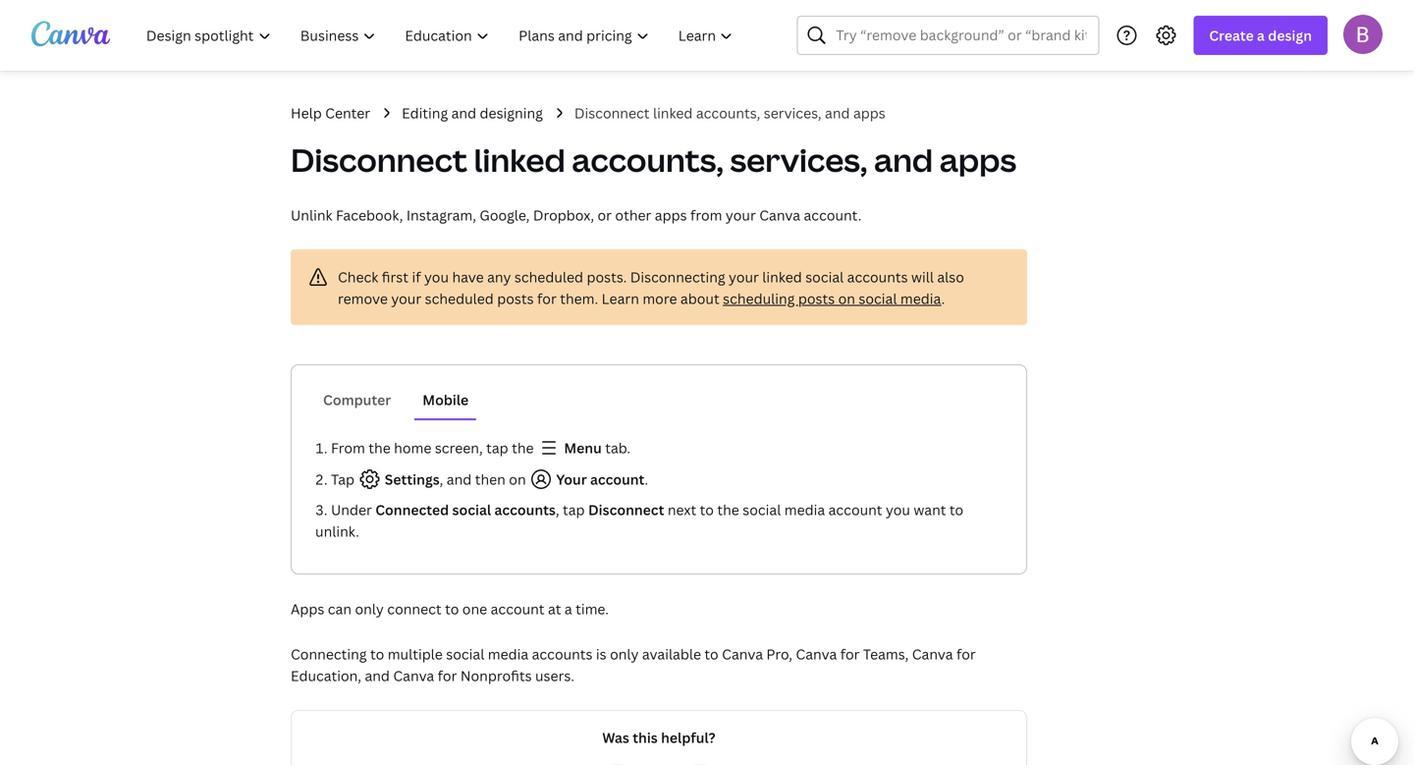 Task type: describe. For each thing, give the bounding box(es) containing it.
help
[[291, 104, 322, 122]]

will
[[912, 268, 934, 286]]

1 horizontal spatial .
[[942, 289, 945, 308]]

tab.
[[602, 439, 631, 457]]

want
[[914, 501, 947, 519]]

1 vertical spatial linked
[[474, 139, 566, 181]]

1 vertical spatial disconnect
[[291, 139, 468, 181]]

scheduling
[[723, 289, 795, 308]]

a inside dropdown button
[[1258, 26, 1265, 45]]

under
[[331, 501, 372, 519]]

media for accounts
[[488, 645, 529, 664]]

account inside next to the social media account you want to unlink.
[[829, 501, 883, 519]]

media for .
[[901, 289, 942, 308]]

next
[[668, 501, 697, 519]]

nonprofits
[[461, 667, 532, 685]]

computer
[[323, 390, 391, 409]]

social for accounts
[[446, 645, 485, 664]]

Try "remove background" or "brand kit" search field
[[836, 17, 1087, 54]]

disconnect linked accounts, services, and apps link
[[575, 102, 886, 124]]

2 vertical spatial your
[[391, 289, 422, 308]]

the inside next to the social media account you want to unlink.
[[718, 501, 740, 519]]

apps
[[291, 600, 325, 618]]

unlink.
[[315, 522, 359, 541]]

to right available at bottom
[[705, 645, 719, 664]]

posts inside check first if you have any scheduled posts. disconnecting your linked social accounts will also remove your scheduled posts for them. learn more about
[[497, 289, 534, 308]]

available
[[642, 645, 701, 664]]

to right want
[[950, 501, 964, 519]]

top level navigation element
[[134, 16, 750, 55]]

media for account
[[785, 501, 825, 519]]

1 horizontal spatial on
[[839, 289, 856, 308]]

scheduling posts on social media link
[[723, 289, 942, 308]]

0 horizontal spatial a
[[565, 600, 572, 618]]

mobile button
[[415, 381, 477, 418]]

is
[[596, 645, 607, 664]]

to left multiple
[[370, 645, 384, 664]]

create a design button
[[1194, 16, 1328, 55]]

apps can only connect to one account at a time.
[[291, 600, 609, 618]]

0 horizontal spatial the
[[369, 439, 391, 457]]

connecting
[[291, 645, 367, 664]]

computer button
[[315, 381, 399, 418]]

0 vertical spatial ,
[[440, 470, 443, 489]]

can
[[328, 600, 352, 618]]

helpful?
[[661, 728, 716, 747]]

apps inside disconnect linked accounts, services, and apps link
[[854, 104, 886, 122]]

canva left the account.
[[760, 206, 801, 224]]

designing
[[480, 104, 543, 122]]

tap
[[331, 470, 358, 489]]

from
[[331, 439, 365, 457]]

1 horizontal spatial linked
[[653, 104, 693, 122]]

0 vertical spatial tap
[[486, 439, 509, 457]]

this
[[633, 728, 658, 747]]

social down , and then on
[[452, 501, 491, 519]]

have
[[452, 268, 484, 286]]

editing and designing link
[[402, 102, 543, 124]]

then
[[475, 470, 506, 489]]

you inside next to the social media account you want to unlink.
[[886, 501, 911, 519]]

0 horizontal spatial .
[[645, 470, 648, 489]]

0 vertical spatial only
[[355, 600, 384, 618]]

for left teams,
[[841, 645, 860, 664]]

teams,
[[863, 645, 909, 664]]

, and then on
[[440, 470, 530, 489]]

menu
[[561, 439, 602, 457]]

instagram,
[[407, 206, 476, 224]]

linked inside check first if you have any scheduled posts. disconnecting your linked social accounts will also remove your scheduled posts for them. learn more about
[[763, 268, 802, 286]]

design
[[1269, 26, 1312, 45]]

1 vertical spatial accounts,
[[572, 139, 724, 181]]

connected
[[376, 501, 449, 519]]

1 vertical spatial accounts
[[495, 501, 556, 519]]

users.
[[535, 667, 575, 685]]

0 vertical spatial account
[[590, 470, 645, 489]]

social inside check first if you have any scheduled posts. disconnecting your linked social accounts will also remove your scheduled posts for them. learn more about
[[806, 268, 844, 286]]

2 vertical spatial apps
[[655, 206, 687, 224]]

connecting to multiple social media accounts is only available to canva pro, canva for teams, canva for education, and canva for nonprofits users.
[[291, 645, 976, 685]]

1 vertical spatial disconnect linked accounts, services, and apps
[[291, 139, 1017, 181]]

remove
[[338, 289, 388, 308]]



Task type: vqa. For each thing, say whether or not it's contained in the screenshot.
bottom Accounts,
yes



Task type: locate. For each thing, give the bounding box(es) containing it.
1 vertical spatial your
[[729, 268, 759, 286]]

0 vertical spatial disconnect
[[575, 104, 650, 122]]

account.
[[804, 206, 862, 224]]

1 vertical spatial a
[[565, 600, 572, 618]]

1 vertical spatial tap
[[563, 501, 585, 519]]

disconnect linked accounts, services, and apps
[[575, 104, 886, 122], [291, 139, 1017, 181]]

tap
[[486, 439, 509, 457], [563, 501, 585, 519]]

social for .
[[859, 289, 897, 308]]

education,
[[291, 667, 362, 685]]

multiple
[[388, 645, 443, 664]]

accounts inside check first if you have any scheduled posts. disconnecting your linked social accounts will also remove your scheduled posts for them. learn more about
[[847, 268, 908, 286]]

at
[[548, 600, 561, 618]]

for inside check first if you have any scheduled posts. disconnecting your linked social accounts will also remove your scheduled posts for them. learn more about
[[537, 289, 557, 308]]

0 horizontal spatial account
[[491, 600, 545, 618]]

0 vertical spatial .
[[942, 289, 945, 308]]

your down the if
[[391, 289, 422, 308]]

help center
[[291, 104, 370, 122]]

1 vertical spatial account
[[829, 501, 883, 519]]

0 horizontal spatial you
[[424, 268, 449, 286]]

apps
[[854, 104, 886, 122], [940, 139, 1017, 181], [655, 206, 687, 224]]

or
[[598, 206, 612, 224]]

0 vertical spatial a
[[1258, 26, 1265, 45]]

account
[[590, 470, 645, 489], [829, 501, 883, 519], [491, 600, 545, 618]]

only right is
[[610, 645, 639, 664]]

account left the 'at'
[[491, 600, 545, 618]]

a right the 'at'
[[565, 600, 572, 618]]

2 vertical spatial linked
[[763, 268, 802, 286]]

media
[[901, 289, 942, 308], [785, 501, 825, 519], [488, 645, 529, 664]]

2 vertical spatial account
[[491, 600, 545, 618]]

0 vertical spatial scheduled
[[515, 268, 584, 286]]

settings
[[382, 470, 440, 489]]

editing
[[402, 104, 448, 122]]

unlink
[[291, 206, 333, 224]]

create
[[1210, 26, 1254, 45]]

check first if you have any scheduled posts. disconnecting your linked social accounts will also remove your scheduled posts for them. learn more about
[[338, 268, 965, 308]]

disconnect
[[575, 104, 650, 122], [291, 139, 468, 181], [588, 501, 664, 519]]

your up scheduling
[[729, 268, 759, 286]]

also
[[938, 268, 965, 286]]

2 vertical spatial accounts
[[532, 645, 593, 664]]

0 vertical spatial services,
[[764, 104, 822, 122]]

services, inside disconnect linked accounts, services, and apps link
[[764, 104, 822, 122]]

on
[[839, 289, 856, 308], [509, 470, 526, 489]]

your account
[[553, 470, 645, 489]]

social right the next
[[743, 501, 781, 519]]

the
[[369, 439, 391, 457], [512, 439, 534, 457], [718, 501, 740, 519]]

1 horizontal spatial account
[[590, 470, 645, 489]]

was this helpful?
[[603, 728, 716, 747]]

0 vertical spatial linked
[[653, 104, 693, 122]]

0 vertical spatial accounts,
[[696, 104, 761, 122]]

for down multiple
[[438, 667, 457, 685]]

1 vertical spatial apps
[[940, 139, 1017, 181]]

you
[[424, 268, 449, 286], [886, 501, 911, 519]]

more
[[643, 289, 677, 308]]

canva left "pro,"
[[722, 645, 763, 664]]

only inside connecting to multiple social media accounts is only available to canva pro, canva for teams, canva for education, and canva for nonprofits users.
[[610, 645, 639, 664]]

and
[[452, 104, 477, 122], [825, 104, 850, 122], [874, 139, 933, 181], [447, 470, 472, 489], [365, 667, 390, 685]]

scheduling posts on social media .
[[723, 289, 945, 308]]

1 vertical spatial ,
[[556, 501, 560, 519]]

1 horizontal spatial a
[[1258, 26, 1265, 45]]

accounts,
[[696, 104, 761, 122], [572, 139, 724, 181]]

canva
[[760, 206, 801, 224], [722, 645, 763, 664], [796, 645, 837, 664], [912, 645, 953, 664], [393, 667, 434, 685]]

, down "from the home screen, tap the"
[[440, 470, 443, 489]]

dropbox,
[[533, 206, 594, 224]]

social up scheduling posts on social media link
[[806, 268, 844, 286]]

1 vertical spatial you
[[886, 501, 911, 519]]

0 horizontal spatial tap
[[486, 439, 509, 457]]

1 vertical spatial scheduled
[[425, 289, 494, 308]]

2 vertical spatial media
[[488, 645, 529, 664]]

learn
[[602, 289, 639, 308]]

1 horizontal spatial you
[[886, 501, 911, 519]]

social down the account.
[[859, 289, 897, 308]]

was
[[603, 728, 630, 747]]

1 horizontal spatial the
[[512, 439, 534, 457]]

accounts
[[847, 268, 908, 286], [495, 501, 556, 519], [532, 645, 593, 664]]

tap down "your"
[[563, 501, 585, 519]]

social
[[806, 268, 844, 286], [859, 289, 897, 308], [452, 501, 491, 519], [743, 501, 781, 519], [446, 645, 485, 664]]

next to the social media account you want to unlink.
[[315, 501, 964, 541]]

center
[[325, 104, 370, 122]]

about
[[681, 289, 720, 308]]

1 vertical spatial on
[[509, 470, 526, 489]]

only
[[355, 600, 384, 618], [610, 645, 639, 664]]

0 vertical spatial your
[[726, 206, 756, 224]]

connect
[[387, 600, 442, 618]]

the right the next
[[718, 501, 740, 519]]

0 horizontal spatial on
[[509, 470, 526, 489]]

0 horizontal spatial ,
[[440, 470, 443, 489]]

2 horizontal spatial the
[[718, 501, 740, 519]]

0 vertical spatial media
[[901, 289, 942, 308]]

accounts left will
[[847, 268, 908, 286]]

your for from
[[726, 206, 756, 224]]

your right from
[[726, 206, 756, 224]]

on down the account.
[[839, 289, 856, 308]]

the right from
[[369, 439, 391, 457]]

1 horizontal spatial only
[[610, 645, 639, 664]]

mobile
[[423, 390, 469, 409]]

tap up "then" at bottom left
[[486, 439, 509, 457]]

1 horizontal spatial scheduled
[[515, 268, 584, 286]]

accounts up users.
[[532, 645, 593, 664]]

from the home screen, tap the
[[331, 439, 537, 457]]

2 horizontal spatial media
[[901, 289, 942, 308]]

and inside connecting to multiple social media accounts is only available to canva pro, canva for teams, canva for education, and canva for nonprofits users.
[[365, 667, 390, 685]]

for left them.
[[537, 289, 557, 308]]

and inside 'link'
[[452, 104, 477, 122]]

canva down multiple
[[393, 667, 434, 685]]

on right "then" at bottom left
[[509, 470, 526, 489]]

you left want
[[886, 501, 911, 519]]

scheduled
[[515, 268, 584, 286], [425, 289, 494, 308]]

account left want
[[829, 501, 883, 519]]

time.
[[576, 600, 609, 618]]

2 horizontal spatial account
[[829, 501, 883, 519]]

to right the next
[[700, 501, 714, 519]]

,
[[440, 470, 443, 489], [556, 501, 560, 519]]

the up , and then on
[[512, 439, 534, 457]]

2 posts from the left
[[799, 289, 835, 308]]

0 horizontal spatial posts
[[497, 289, 534, 308]]

social inside next to the social media account you want to unlink.
[[743, 501, 781, 519]]

one
[[463, 600, 487, 618]]

2 horizontal spatial apps
[[940, 139, 1017, 181]]

first
[[382, 268, 409, 286]]

1 vertical spatial services,
[[730, 139, 868, 181]]

accounts down "then" at bottom left
[[495, 501, 556, 519]]

your for disconnecting
[[729, 268, 759, 286]]

scheduled down the have
[[425, 289, 494, 308]]

.
[[942, 289, 945, 308], [645, 470, 648, 489]]

media inside connecting to multiple social media accounts is only available to canva pro, canva for teams, canva for education, and canva for nonprofits users.
[[488, 645, 529, 664]]

create a design
[[1210, 26, 1312, 45]]

accounts inside connecting to multiple social media accounts is only available to canva pro, canva for teams, canva for education, and canva for nonprofits users.
[[532, 645, 593, 664]]

a
[[1258, 26, 1265, 45], [565, 600, 572, 618]]

0 horizontal spatial only
[[355, 600, 384, 618]]

social inside connecting to multiple social media accounts is only available to canva pro, canva for teams, canva for education, and canva for nonprofits users.
[[446, 645, 485, 664]]

editing and designing
[[402, 104, 543, 122]]

posts.
[[587, 268, 627, 286]]

check
[[338, 268, 379, 286]]

1 horizontal spatial ,
[[556, 501, 560, 519]]

posts
[[497, 289, 534, 308], [799, 289, 835, 308]]

facebook,
[[336, 206, 403, 224]]

social for account
[[743, 501, 781, 519]]

you right the if
[[424, 268, 449, 286]]

services,
[[764, 104, 822, 122], [730, 139, 868, 181]]

to left one
[[445, 600, 459, 618]]

1 horizontal spatial media
[[785, 501, 825, 519]]

0 vertical spatial apps
[[854, 104, 886, 122]]

from
[[691, 206, 723, 224]]

0 vertical spatial on
[[839, 289, 856, 308]]

. up next to the social media account you want to unlink.
[[645, 470, 648, 489]]

account down tab.
[[590, 470, 645, 489]]

1 horizontal spatial apps
[[854, 104, 886, 122]]

them.
[[560, 289, 598, 308]]

1 horizontal spatial posts
[[799, 289, 835, 308]]

, down "your"
[[556, 501, 560, 519]]

unlink facebook, instagram, google, dropbox, or other apps from your canva account.
[[291, 206, 862, 224]]

pro,
[[767, 645, 793, 664]]

social up "nonprofits" on the bottom left of the page
[[446, 645, 485, 664]]

canva right "pro,"
[[796, 645, 837, 664]]

0 vertical spatial disconnect linked accounts, services, and apps
[[575, 104, 886, 122]]

under connected social accounts , tap disconnect
[[331, 501, 664, 519]]

bob builder image
[[1344, 14, 1383, 54]]

your
[[726, 206, 756, 224], [729, 268, 759, 286], [391, 289, 422, 308]]

disconnecting
[[630, 268, 726, 286]]

1 vertical spatial only
[[610, 645, 639, 664]]

your
[[556, 470, 587, 489]]

0 horizontal spatial scheduled
[[425, 289, 494, 308]]

posts right scheduling
[[799, 289, 835, 308]]

google,
[[480, 206, 530, 224]]

0 horizontal spatial media
[[488, 645, 529, 664]]

1 horizontal spatial tap
[[563, 501, 585, 519]]

0 horizontal spatial apps
[[655, 206, 687, 224]]

for right teams,
[[957, 645, 976, 664]]

help center link
[[291, 102, 370, 124]]

you inside check first if you have any scheduled posts. disconnecting your linked social accounts will also remove your scheduled posts for them. learn more about
[[424, 268, 449, 286]]

scheduled up them.
[[515, 268, 584, 286]]

linked
[[653, 104, 693, 122], [474, 139, 566, 181], [763, 268, 802, 286]]

. down also
[[942, 289, 945, 308]]

2 vertical spatial disconnect
[[588, 501, 664, 519]]

0 horizontal spatial linked
[[474, 139, 566, 181]]

1 posts from the left
[[497, 289, 534, 308]]

canva right teams,
[[912, 645, 953, 664]]

screen,
[[435, 439, 483, 457]]

1 vertical spatial media
[[785, 501, 825, 519]]

a left the design
[[1258, 26, 1265, 45]]

if
[[412, 268, 421, 286]]

media inside next to the social media account you want to unlink.
[[785, 501, 825, 519]]

0 vertical spatial you
[[424, 268, 449, 286]]

home
[[394, 439, 432, 457]]

0 vertical spatial accounts
[[847, 268, 908, 286]]

other
[[615, 206, 652, 224]]

for
[[537, 289, 557, 308], [841, 645, 860, 664], [957, 645, 976, 664], [438, 667, 457, 685]]

to
[[700, 501, 714, 519], [950, 501, 964, 519], [445, 600, 459, 618], [370, 645, 384, 664], [705, 645, 719, 664]]

any
[[487, 268, 511, 286]]

only right 'can' at the bottom left of the page
[[355, 600, 384, 618]]

1 vertical spatial .
[[645, 470, 648, 489]]

posts down any
[[497, 289, 534, 308]]

2 horizontal spatial linked
[[763, 268, 802, 286]]



